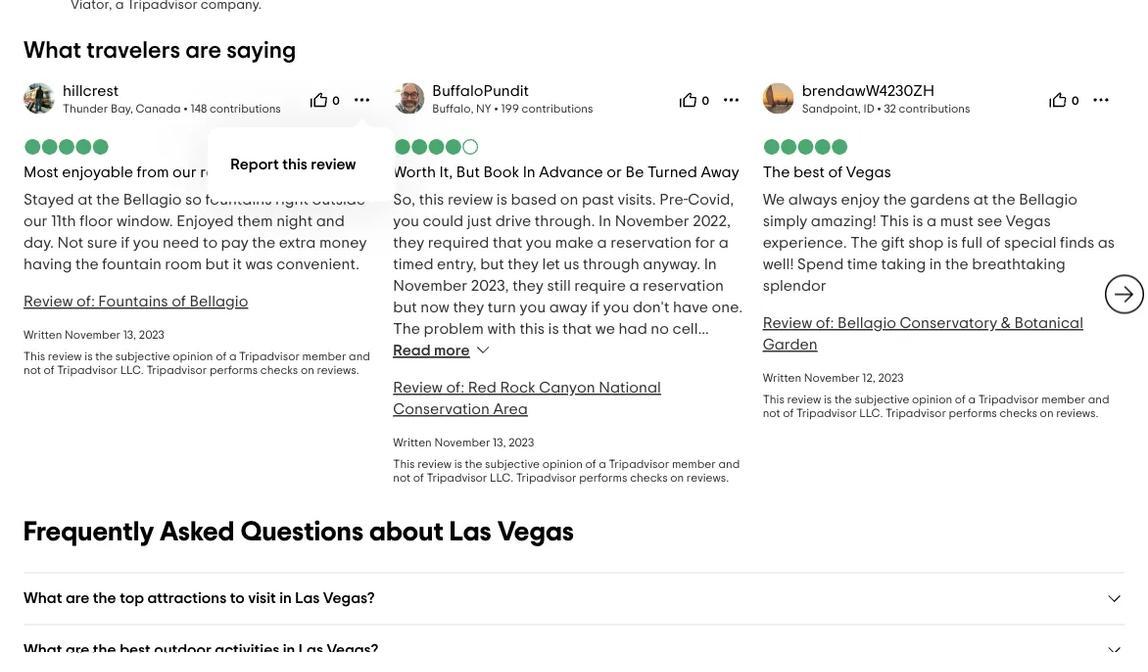 Task type: describe. For each thing, give the bounding box(es) containing it.
it
[[233, 256, 242, 272]]

review of: bellagio conservatory & botanical garden link
[[763, 315, 1084, 352]]

splendor
[[763, 278, 827, 294]]

but inside stayed at the bellagio so fountains right outside our 11th floor window.  enjoyed them night and day. not sure if you need to pay the extra money having the fountain room but it was convenient.
[[205, 256, 229, 272]]

tripadvisor down must-
[[609, 458, 670, 470]]

reviews. for review of: red rock canyon national conservation area
[[687, 472, 729, 484]]

2 vertical spatial we
[[492, 364, 512, 380]]

special
[[1005, 235, 1057, 250]]

gift
[[882, 235, 905, 250]]

review for review of: fountains of bellagio
[[48, 350, 82, 362]]

and inside so, this review is based on past visits. pre-covid, you could just drive through. in november 2022, they required that you make a reservation for a timed entry, but they let us through anyway. in november 2023, they still require a reservation but now they turn you away if you don't have one. the problem with this is that we had no cell service at the entrance, and by the time we got service back, we had decided to do something else. with that said, the loop is absolutely gorgeous with stunning views from several different locations. definitely a must-see, just book in advance.
[[567, 343, 595, 358]]

pay
[[221, 235, 249, 250]]

views
[[562, 407, 600, 423]]

away
[[550, 299, 588, 315]]

0 vertical spatial room
[[200, 164, 237, 179]]

1 horizontal spatial we
[[596, 321, 616, 337]]

opinion for conservatory
[[913, 394, 953, 405]]

cell
[[673, 321, 698, 337]]

at inside so, this review is based on past visits. pre-covid, you could just drive through. in november 2022, they required that you make a reservation for a timed entry, but they let us through anyway. in november 2023, they still require a reservation but now they turn you away if you don't have one. the problem with this is that we had no cell service at the entrance, and by the time we got service back, we had decided to do something else. with that said, the loop is absolutely gorgeous with stunning views from several different locations. definitely a must-see, just book in advance.
[[448, 343, 463, 358]]

checks for review of: bellagio conservatory & botanical garden
[[1000, 407, 1038, 419]]

0 horizontal spatial had
[[515, 364, 544, 380]]

hillcrest thunder bay, canada 148 contributions
[[63, 82, 281, 114]]

top
[[120, 591, 144, 607]]

most
[[24, 164, 59, 179]]

vegas inside the we always enjoy the gardens at the bellagio simply amazing!  this is a must see vegas experience. the gift shop is full of special finds as well!  spend time taking in the breathtaking splendor
[[1006, 213, 1051, 229]]

a up the don't
[[630, 278, 640, 294]]

with
[[430, 386, 461, 401]]

having
[[24, 256, 72, 272]]

on inside so, this review is based on past visits. pre-covid, you could just drive through. in november 2022, they required that you make a reservation for a timed entry, but they let us through anyway. in november 2023, they still require a reservation but now they turn you away if you don't have one. the problem with this is that we had no cell service at the entrance, and by the time we got service back, we had decided to do something else. with that said, the loop is absolutely gorgeous with stunning views from several different locations. definitely a must-see, just book in advance.
[[560, 192, 579, 207]]

enjoy
[[842, 192, 880, 207]]

and for review of: red rock canyon national conservation area
[[719, 458, 740, 470]]

floor
[[80, 213, 113, 229]]

most enjoyable from our room link
[[24, 164, 237, 179]]

they up problem
[[453, 299, 484, 315]]

november for review of: bellagio conservatory & botanical garden
[[805, 372, 860, 384]]

brendaww4230zh image
[[763, 82, 795, 114]]

1 horizontal spatial in
[[599, 213, 612, 229]]

13, for fountains
[[123, 329, 136, 341]]

definitely
[[532, 429, 599, 445]]

of inside the we always enjoy the gardens at the bellagio simply amazing!  this is a must see vegas experience. the gift shop is full of special finds as well!  spend time taking in the breathtaking splendor
[[987, 235, 1001, 250]]

it,
[[440, 164, 453, 179]]

conservatory
[[900, 315, 998, 331]]

travelers
[[87, 39, 180, 63]]

you up let
[[526, 235, 552, 250]]

and inside stayed at the bellagio so fountains right outside our 11th floor window.  enjoyed them night and day. not sure if you need to pay the extra money having the fountain room but it was convenient.
[[316, 213, 345, 229]]

llc. for fountains
[[120, 364, 144, 376]]

buffalopundit image
[[393, 82, 425, 114]]

worth
[[393, 164, 436, 179]]

november for review of: red rock canyon national conservation area
[[435, 437, 490, 448]]

to inside stayed at the bellagio so fountains right outside our 11th floor window.  enjoyed them night and day. not sure if you need to pay the extra money having the fountain room but it was convenient.
[[203, 235, 218, 250]]

finds
[[1061, 235, 1095, 250]]

this for review of: red rock canyon national conservation area
[[393, 458, 415, 470]]

bellagio inside stayed at the bellagio so fountains right outside our 11th floor window.  enjoyed them night and day. not sure if you need to pay the extra money having the fountain room but it was convenient.
[[123, 192, 182, 207]]

148
[[191, 102, 207, 114]]

november down "visits."
[[615, 213, 690, 229]]

review inside so, this review is based on past visits. pre-covid, you could just drive through. in november 2022, they required that you make a reservation for a timed entry, but they let us through anyway. in november 2023, they still require a reservation but now they turn you away if you don't have one. the problem with this is that we had no cell service at the entrance, and by the time we got service back, we had decided to do something else. with that said, the loop is absolutely gorgeous with stunning views from several different locations. definitely a must-see, just book in advance.
[[448, 192, 493, 207]]

las inside dropdown button
[[295, 591, 320, 607]]

gorgeous
[[393, 407, 462, 423]]

and for review of: bellagio conservatory & botanical garden
[[1089, 394, 1110, 405]]

review of: fountains of bellagio
[[24, 294, 248, 309]]

about
[[369, 519, 444, 546]]

visits.
[[618, 192, 657, 207]]

through
[[583, 256, 640, 272]]

review for review of: red rock canyon national conservation area
[[393, 380, 443, 396]]

room inside stayed at the bellagio so fountains right outside our 11th floor window.  enjoyed them night and day. not sure if you need to pay the extra money having the fountain room but it was convenient.
[[165, 256, 202, 272]]

contributions for the
[[899, 102, 971, 114]]

at inside the we always enjoy the gardens at the bellagio simply amazing!  this is a must see vegas experience. the gift shop is full of special finds as well!  spend time taking in the breathtaking splendor
[[974, 192, 989, 207]]

written november 12, 2023 this review is the subjective opinion of a tripadvisor member and not of tripadvisor llc. tripadvisor performs checks on reviews.
[[763, 372, 1110, 419]]

absolutely
[[613, 386, 688, 401]]

our inside stayed at the bellagio so fountains right outside our 11th floor window.  enjoyed them night and day. not sure if you need to pay the extra money having the fountain room but it was convenient.
[[24, 213, 48, 229]]

checks for review of: fountains of bellagio
[[261, 364, 298, 376]]

worth it, but book in advance or be turned away link
[[393, 164, 740, 179]]

do
[[630, 364, 649, 380]]

fountains
[[205, 192, 272, 207]]

experience.
[[763, 235, 848, 250]]

a down views
[[599, 458, 607, 470]]

are inside the what are the top attractions to visit in las vegas? dropdown button
[[66, 591, 90, 607]]

sandpoint,
[[802, 102, 861, 114]]

enjoyable
[[62, 164, 133, 179]]

0 vertical spatial that
[[493, 235, 523, 250]]

review up outside at top left
[[311, 156, 356, 172]]

0 for we always enjoy the gardens at the bellagio simply amazing!  this is a must see vegas experience. the gift shop is full of special finds as well!  spend time taking in the breathtaking splendor
[[1072, 95, 1080, 107]]

extra
[[279, 235, 316, 250]]

this for so,
[[419, 192, 444, 207]]

subjective for red
[[485, 458, 540, 470]]

performs for canyon
[[579, 472, 628, 484]]

we
[[763, 192, 785, 207]]

fountains
[[98, 294, 168, 309]]

so,
[[393, 192, 416, 207]]

bellagio inside the we always enjoy the gardens at the bellagio simply amazing!  this is a must see vegas experience. the gift shop is full of special finds as well!  spend time taking in the breathtaking splendor
[[1020, 192, 1078, 207]]

best
[[794, 164, 825, 179]]

5.0 of 5 bubbles image for enjoyable
[[24, 139, 110, 154]]

the inside the we always enjoy the gardens at the bellagio simply amazing!  this is a must see vegas experience. the gift shop is full of special finds as well!  spend time taking in the breathtaking splendor
[[851, 235, 878, 250]]

november up the now
[[393, 278, 468, 294]]

1 vertical spatial reservation
[[643, 278, 724, 294]]

saying
[[227, 39, 296, 63]]

member for review of: bellagio conservatory & botanical garden
[[1042, 394, 1086, 405]]

conservation
[[393, 401, 490, 417]]

from inside so, this review is based on past visits. pre-covid, you could just drive through. in november 2022, they required that you make a reservation for a timed entry, but they let us through anyway. in november 2023, they still require a reservation but now they turn you away if you don't have one. the problem with this is that we had no cell service at the entrance, and by the time we got service back, we had decided to do something else. with that said, the loop is absolutely gorgeous with stunning views from several different locations. definitely a must-see, just book in advance.
[[604, 407, 636, 423]]

based
[[511, 192, 557, 207]]

garden
[[763, 337, 818, 352]]

1 horizontal spatial had
[[619, 321, 648, 337]]

through.
[[535, 213, 596, 229]]

contributions inside hillcrest thunder bay, canada 148 contributions
[[210, 102, 281, 114]]

they up timed at top
[[393, 235, 425, 250]]

shop
[[909, 235, 944, 250]]

tripadvisor down the was
[[239, 350, 300, 362]]

them
[[237, 213, 273, 229]]

read more button
[[393, 340, 493, 360]]

thunder
[[63, 102, 108, 114]]

2 horizontal spatial this
[[520, 321, 545, 337]]

taking
[[882, 256, 927, 272]]

they left still
[[513, 278, 544, 294]]

12,
[[863, 372, 876, 384]]

4.0 of 5 bubbles image
[[393, 139, 480, 154]]

the inside written november 12, 2023 this review is the subjective opinion of a tripadvisor member and not of tripadvisor llc. tripadvisor performs checks on reviews.
[[835, 394, 853, 405]]

subjective for fountains
[[115, 350, 170, 362]]

make
[[556, 235, 594, 250]]

the best of vegas
[[763, 164, 892, 179]]

2 horizontal spatial in
[[704, 256, 717, 272]]

this for review of: bellagio conservatory & botanical garden
[[763, 394, 785, 405]]

you down so,
[[393, 213, 419, 229]]

2023 for conservatory
[[879, 372, 904, 384]]

brendaww4230zh link
[[802, 82, 935, 98]]

1 horizontal spatial but
[[393, 299, 417, 315]]

0 horizontal spatial from
[[137, 164, 169, 179]]

november for review of: fountains of bellagio
[[65, 329, 121, 341]]

need
[[163, 235, 199, 250]]

tripadvisor down 'review of: bellagio conservatory & botanical garden'
[[886, 407, 947, 419]]

written for review of: bellagio conservatory & botanical garden
[[763, 372, 802, 384]]

stunning
[[498, 407, 559, 423]]

0 vertical spatial are
[[185, 39, 222, 63]]

anyway.
[[643, 256, 701, 272]]

back,
[[448, 364, 489, 380]]

enjoyed
[[177, 213, 234, 229]]

checks for review of: red rock canyon national conservation area
[[630, 472, 668, 484]]

bellagio down it
[[190, 294, 248, 309]]

tripadvisor down &
[[979, 394, 1040, 405]]

buffalo,
[[433, 102, 474, 114]]

2023 for rock
[[509, 437, 534, 448]]

tripadvisor down review of: fountains of bellagio link
[[146, 364, 207, 376]]

hillcrest image
[[24, 82, 55, 114]]

opinion for rock
[[543, 458, 583, 470]]

2 vertical spatial that
[[465, 386, 494, 401]]

bellagio inside 'review of: bellagio conservatory & botanical garden'
[[838, 315, 897, 331]]

stayed
[[24, 192, 74, 207]]

vegas?
[[323, 591, 375, 607]]

now
[[421, 299, 450, 315]]

0 for stayed at the bellagio so fountains right outside our 11th floor window.  enjoyed them night and day. not sure if you need to pay the extra money having the fountain room but it was convenient.
[[333, 95, 340, 107]]

else.
[[393, 386, 426, 401]]

of: for bellagio
[[816, 315, 835, 331]]

member for review of: fountains of bellagio
[[302, 350, 346, 362]]

2 0 button from the left
[[673, 84, 716, 115]]

on for review of: fountains of bellagio
[[301, 364, 315, 376]]

2023 for of
[[139, 329, 165, 341]]

1 vertical spatial with
[[465, 407, 494, 423]]

window.
[[117, 213, 173, 229]]

worth it, but book in advance or be turned away
[[393, 164, 740, 179]]

money
[[319, 235, 367, 250]]

1 horizontal spatial our
[[173, 164, 197, 179]]

written november 13, 2023 this review is the subjective opinion of a tripadvisor member and not of tripadvisor llc. tripadvisor performs checks on reviews. for canyon
[[393, 437, 740, 484]]

is inside written november 12, 2023 this review is the subjective opinion of a tripadvisor member and not of tripadvisor llc. tripadvisor performs checks on reviews.
[[824, 394, 832, 405]]

2 horizontal spatial but
[[481, 256, 505, 272]]

several
[[640, 407, 691, 423]]



Task type: locate. For each thing, give the bounding box(es) containing it.
we up something
[[681, 343, 700, 358]]

canyon
[[539, 380, 596, 396]]

not inside written november 12, 2023 this review is the subjective opinion of a tripadvisor member and not of tripadvisor llc. tripadvisor performs checks on reviews.
[[763, 407, 781, 419]]

written inside written november 12, 2023 this review is the subjective opinion of a tripadvisor member and not of tripadvisor llc. tripadvisor performs checks on reviews.
[[763, 372, 802, 384]]

0 horizontal spatial our
[[24, 213, 48, 229]]

0 horizontal spatial subjective
[[115, 350, 170, 362]]

2 horizontal spatial llc.
[[860, 407, 884, 419]]

member down the see,
[[672, 458, 716, 470]]

if inside so, this review is based on past visits. pre-covid, you could just drive through. in november 2022, they required that you make a reservation for a timed entry, but they let us through anyway. in november 2023, they still require a reservation but now they turn you away if you don't have one. the problem with this is that we had no cell service at the entrance, and by the time we got service back, we had decided to do something else. with that said, the loop is absolutely gorgeous with stunning views from several different locations. definitely a must-see, just book in advance.
[[591, 299, 600, 315]]

0 horizontal spatial performs
[[210, 364, 258, 376]]

of: for red
[[446, 380, 465, 396]]

this for report
[[282, 156, 308, 172]]

13,
[[123, 329, 136, 341], [493, 437, 506, 448]]

and
[[316, 213, 345, 229], [567, 343, 595, 358], [349, 350, 370, 362], [1089, 394, 1110, 405], [719, 458, 740, 470]]

0 vertical spatial to
[[203, 235, 218, 250]]

vegas up special
[[1006, 213, 1051, 229]]

sure
[[87, 235, 117, 250]]

at up "see"
[[974, 192, 989, 207]]

had
[[619, 321, 648, 337], [515, 364, 544, 380]]

review
[[24, 294, 73, 309], [763, 315, 813, 331], [393, 380, 443, 396]]

said,
[[498, 386, 533, 401]]

member inside written november 12, 2023 this review is the subjective opinion of a tripadvisor member and not of tripadvisor llc. tripadvisor performs checks on reviews.
[[1042, 394, 1086, 405]]

0 vertical spatial what
[[24, 39, 82, 63]]

in inside dropdown button
[[279, 591, 292, 607]]

1 service from the top
[[393, 343, 445, 358]]

open options menu image
[[1092, 90, 1112, 109]]

you inside stayed at the bellagio so fountains right outside our 11th floor window.  enjoyed them night and day. not sure if you need to pay the extra money having the fountain room but it was convenient.
[[133, 235, 159, 250]]

of: for fountains
[[77, 294, 95, 309]]

from up the window.
[[137, 164, 169, 179]]

what for what travelers are saying
[[24, 39, 82, 63]]

1 0 from the left
[[333, 95, 340, 107]]

time down no
[[647, 343, 677, 358]]

opinion for of
[[173, 350, 213, 362]]

performs for bellagio
[[210, 364, 258, 376]]

2023 inside written november 12, 2023 this review is the subjective opinion of a tripadvisor member and not of tripadvisor llc. tripadvisor performs checks on reviews.
[[879, 372, 904, 384]]

are left top
[[66, 591, 90, 607]]

in
[[930, 256, 942, 272], [433, 450, 446, 466], [279, 591, 292, 607]]

book
[[393, 450, 430, 466]]

2 vertical spatial written
[[393, 437, 432, 448]]

and for review of: fountains of bellagio
[[349, 350, 370, 362]]

1 horizontal spatial las
[[450, 519, 492, 546]]

2 horizontal spatial the
[[851, 235, 878, 250]]

advance
[[539, 164, 604, 179]]

1 vertical spatial written
[[763, 372, 802, 384]]

close options menu image
[[352, 90, 372, 109]]

locations.
[[458, 429, 528, 445]]

this down previous image
[[24, 350, 45, 362]]

2 contributions from the left
[[522, 102, 593, 114]]

1 horizontal spatial 2023
[[509, 437, 534, 448]]

could
[[423, 213, 464, 229]]

performs inside written november 12, 2023 this review is the subjective opinion of a tripadvisor member and not of tripadvisor llc. tripadvisor performs checks on reviews.
[[949, 407, 998, 419]]

1 contributions from the left
[[210, 102, 281, 114]]

no
[[651, 321, 669, 337]]

in right the visit in the left bottom of the page
[[279, 591, 292, 607]]

written for review of: fountains of bellagio
[[24, 329, 62, 341]]

vegas up the what are the top attractions to visit in las vegas? dropdown button
[[498, 519, 574, 546]]

don't
[[633, 299, 670, 315]]

day.
[[24, 235, 54, 250]]

rock
[[500, 380, 536, 396]]

2 vertical spatial not
[[393, 472, 411, 484]]

they left let
[[508, 256, 539, 272]]

2 vertical spatial in
[[279, 591, 292, 607]]

llc.
[[120, 364, 144, 376], [860, 407, 884, 419], [490, 472, 514, 484]]

0 vertical spatial reviews.
[[317, 364, 360, 376]]

at down problem
[[448, 343, 463, 358]]

must-
[[615, 429, 653, 445]]

this up gift
[[880, 213, 910, 229]]

0 horizontal spatial time
[[647, 343, 677, 358]]

simply
[[763, 213, 808, 229]]

2 vertical spatial performs
[[579, 472, 628, 484]]

not for review of: fountains of bellagio
[[24, 364, 41, 376]]

written for review of: red rock canyon national conservation area
[[393, 437, 432, 448]]

on inside written november 12, 2023 this review is the subjective opinion of a tripadvisor member and not of tripadvisor llc. tripadvisor performs checks on reviews.
[[1041, 407, 1054, 419]]

of: up 'conservation'
[[446, 380, 465, 396]]

0 horizontal spatial not
[[24, 364, 41, 376]]

stayed at the bellagio so fountains right outside our 11th floor window.  enjoyed them night and day. not sure if you need to pay the extra money having the fountain room but it was convenient.
[[24, 192, 367, 272]]

13, up advance.
[[493, 437, 506, 448]]

tripadvisor down definitely
[[516, 472, 577, 484]]

this down the garden
[[763, 394, 785, 405]]

0 vertical spatial we
[[596, 321, 616, 337]]

review down having
[[24, 294, 73, 309]]

a inside written november 12, 2023 this review is the subjective opinion of a tripadvisor member and not of tripadvisor llc. tripadvisor performs checks on reviews.
[[969, 394, 976, 405]]

that down back,
[[465, 386, 494, 401]]

if inside stayed at the bellagio so fountains right outside our 11th floor window.  enjoyed them night and day. not sure if you need to pay the extra money having the fountain room but it was convenient.
[[121, 235, 130, 250]]

&
[[1002, 315, 1012, 331]]

0 left open options menu image
[[1072, 95, 1080, 107]]

1 vertical spatial are
[[66, 591, 90, 607]]

0 left close options menu icon
[[333, 95, 340, 107]]

1 horizontal spatial 13,
[[493, 437, 506, 448]]

review down different
[[418, 458, 452, 470]]

0 horizontal spatial but
[[205, 256, 229, 272]]

0 vertical spatial vegas
[[847, 164, 892, 179]]

not down the 'book'
[[393, 472, 411, 484]]

las
[[450, 519, 492, 546], [295, 591, 320, 607]]

0 vertical spatial llc.
[[120, 364, 144, 376]]

contributions right the "32"
[[899, 102, 971, 114]]

1 horizontal spatial time
[[848, 256, 878, 272]]

2 horizontal spatial 2023
[[879, 372, 904, 384]]

1 vertical spatial we
[[681, 343, 700, 358]]

1 vertical spatial review
[[763, 315, 813, 331]]

1 vertical spatial opinion
[[913, 394, 953, 405]]

llc. down fountains
[[120, 364, 144, 376]]

0 vertical spatial had
[[619, 321, 648, 337]]

1 vertical spatial to
[[611, 364, 626, 380]]

0 vertical spatial not
[[24, 364, 41, 376]]

from up must-
[[604, 407, 636, 423]]

2 vertical spatial member
[[672, 458, 716, 470]]

not for review of: bellagio conservatory & botanical garden
[[763, 407, 781, 419]]

13, for red
[[493, 437, 506, 448]]

3 0 from the left
[[1072, 95, 1080, 107]]

decided
[[547, 364, 608, 380]]

0 button left open options menu image
[[1043, 84, 1086, 115]]

to left the visit in the left bottom of the page
[[230, 591, 245, 607]]

this inside written november 12, 2023 this review is the subjective opinion of a tripadvisor member and not of tripadvisor llc. tripadvisor performs checks on reviews.
[[763, 394, 785, 405]]

5.0 of 5 bubbles image for best
[[763, 139, 849, 154]]

2 vertical spatial vegas
[[498, 519, 574, 546]]

reviews. for review of: bellagio conservatory & botanical garden
[[1057, 407, 1099, 419]]

2023 down stunning at the bottom left
[[509, 437, 534, 448]]

review inside 'review of: bellagio conservatory & botanical garden'
[[763, 315, 813, 331]]

on for review of: red rock canyon national conservation area
[[671, 472, 684, 484]]

time inside the we always enjoy the gardens at the bellagio simply amazing!  this is a must see vegas experience. the gift shop is full of special finds as well!  spend time taking in the breathtaking splendor
[[848, 256, 878, 272]]

1 vertical spatial just
[[686, 429, 711, 445]]

see
[[978, 213, 1003, 229]]

0 button for we always enjoy the gardens at the bellagio simply amazing!  this is a must see vegas experience. the gift shop is full of special finds as well!  spend time taking in the breathtaking splendor
[[1043, 84, 1086, 115]]

review down but
[[448, 192, 493, 207]]

llc. down advance.
[[490, 472, 514, 484]]

was
[[245, 256, 273, 272]]

0 vertical spatial reservation
[[611, 235, 692, 250]]

2 vertical spatial the
[[393, 321, 421, 337]]

we up said,
[[492, 364, 512, 380]]

or
[[607, 164, 622, 179]]

november inside written november 12, 2023 this review is the subjective opinion of a tripadvisor member and not of tripadvisor llc. tripadvisor performs checks on reviews.
[[805, 372, 860, 384]]

2 vertical spatial of:
[[446, 380, 465, 396]]

1 horizontal spatial reviews.
[[687, 472, 729, 484]]

tripadvisor down fountains
[[57, 364, 118, 376]]

subjective down locations.
[[485, 458, 540, 470]]

review down review of: fountains of bellagio
[[48, 350, 82, 362]]

0 horizontal spatial written
[[24, 329, 62, 341]]

if
[[121, 235, 130, 250], [591, 299, 600, 315]]

time left taking
[[848, 256, 878, 272]]

1 0 button from the left
[[304, 84, 346, 115]]

1 vertical spatial had
[[515, 364, 544, 380]]

1 horizontal spatial 0
[[702, 95, 710, 107]]

a right 'for'
[[719, 235, 729, 250]]

spend
[[798, 256, 844, 272]]

this up could
[[419, 192, 444, 207]]

brendaww4230zh
[[802, 82, 935, 98]]

5.0 of 5 bubbles image
[[24, 139, 110, 154], [763, 139, 849, 154]]

0 horizontal spatial vegas
[[498, 519, 574, 546]]

you down require
[[604, 299, 630, 315]]

loop
[[563, 386, 596, 401]]

2 horizontal spatial checks
[[1000, 407, 1038, 419]]

we always enjoy the gardens at the bellagio simply amazing!  this is a must see vegas experience. the gift shop is full of special finds as well!  spend time taking in the breathtaking splendor
[[763, 192, 1116, 294]]

32
[[885, 102, 897, 114]]

that down drive at the top of page
[[493, 235, 523, 250]]

3 contributions from the left
[[899, 102, 971, 114]]

2 vertical spatial 2023
[[509, 437, 534, 448]]

2 5.0 of 5 bubbles image from the left
[[763, 139, 849, 154]]

not down the garden
[[763, 407, 781, 419]]

of: up the garden
[[816, 315, 835, 331]]

2 horizontal spatial review
[[763, 315, 813, 331]]

review for review of: red rock canyon national conservation area
[[418, 458, 452, 470]]

las right about
[[450, 519, 492, 546]]

and inside written november 12, 2023 this review is the subjective opinion of a tripadvisor member and not of tripadvisor llc. tripadvisor performs checks on reviews.
[[1089, 394, 1110, 405]]

2 horizontal spatial we
[[681, 343, 700, 358]]

bay,
[[111, 102, 133, 114]]

199
[[501, 102, 519, 114]]

november
[[615, 213, 690, 229], [393, 278, 468, 294], [65, 329, 121, 341], [805, 372, 860, 384], [435, 437, 490, 448]]

the up read
[[393, 321, 421, 337]]

subjective inside written november 12, 2023 this review is the subjective opinion of a tripadvisor member and not of tripadvisor llc. tripadvisor performs checks on reviews.
[[855, 394, 910, 405]]

2023 right 12, on the right bottom
[[879, 372, 904, 384]]

as
[[1099, 235, 1116, 250]]

2 what from the top
[[24, 591, 62, 607]]

2 horizontal spatial subjective
[[855, 394, 910, 405]]

service down problem
[[393, 343, 445, 358]]

drive
[[496, 213, 532, 229]]

required
[[428, 235, 490, 250]]

review down the garden
[[788, 394, 822, 405]]

1 what from the top
[[24, 39, 82, 63]]

got
[[704, 343, 728, 358]]

2023
[[139, 329, 165, 341], [879, 372, 904, 384], [509, 437, 534, 448]]

review for review of: fountains of bellagio
[[24, 294, 73, 309]]

1 horizontal spatial at
[[448, 343, 463, 358]]

1 5.0 of 5 bubbles image from the left
[[24, 139, 110, 154]]

at
[[78, 192, 93, 207], [974, 192, 989, 207], [448, 343, 463, 358]]

1 vertical spatial this
[[419, 192, 444, 207]]

book
[[484, 164, 520, 179]]

subjective for bellagio
[[855, 394, 910, 405]]

open options menu image
[[722, 90, 742, 109]]

turned
[[648, 164, 698, 179]]

id
[[864, 102, 875, 114]]

not down previous image
[[24, 364, 41, 376]]

but
[[457, 164, 480, 179]]

1 horizontal spatial opinion
[[543, 458, 583, 470]]

review for review of: bellagio conservatory & botanical garden
[[763, 315, 813, 331]]

0 horizontal spatial 2023
[[139, 329, 165, 341]]

llc. inside written november 12, 2023 this review is the subjective opinion of a tripadvisor member and not of tripadvisor llc. tripadvisor performs checks on reviews.
[[860, 407, 884, 419]]

of: inside "review of: red rock canyon national conservation area"
[[446, 380, 465, 396]]

1 vertical spatial subjective
[[855, 394, 910, 405]]

buffalopundit link
[[433, 82, 529, 98]]

in inside so, this review is based on past visits. pre-covid, you could just drive through. in november 2022, they required that you make a reservation for a timed entry, but they let us through anyway. in november 2023, they still require a reservation but now they turn you away if you don't have one. the problem with this is that we had no cell service at the entrance, and by the time we got service back, we had decided to do something else. with that said, the loop is absolutely gorgeous with stunning views from several different locations. definitely a must-see, just book in advance.
[[433, 450, 446, 466]]

frequently asked questions about las vegas
[[24, 519, 574, 546]]

area
[[493, 401, 528, 417]]

must
[[941, 213, 974, 229]]

this up right
[[282, 156, 308, 172]]

1 horizontal spatial the
[[763, 164, 790, 179]]

0 button left close options menu icon
[[304, 84, 346, 115]]

asked
[[160, 519, 235, 546]]

2022,
[[693, 213, 731, 229]]

1 horizontal spatial subjective
[[485, 458, 540, 470]]

0 horizontal spatial in
[[279, 591, 292, 607]]

2 vertical spatial this
[[520, 321, 545, 337]]

november down fountains
[[65, 329, 121, 341]]

contributions inside brendaww4230zh sandpoint, id 32 contributions
[[899, 102, 971, 114]]

this
[[880, 213, 910, 229], [24, 350, 45, 362], [763, 394, 785, 405], [393, 458, 415, 470]]

reviews. inside written november 12, 2023 this review is the subjective opinion of a tripadvisor member and not of tripadvisor llc. tripadvisor performs checks on reviews.
[[1057, 407, 1099, 419]]

in down different
[[433, 450, 446, 466]]

0 vertical spatial just
[[467, 213, 492, 229]]

0 horizontal spatial member
[[302, 350, 346, 362]]

what are the top attractions to visit in las vegas? button
[[24, 590, 1125, 609]]

subjective down review of: fountains of bellagio
[[115, 350, 170, 362]]

member down botanical
[[1042, 394, 1086, 405]]

tripadvisor down advance.
[[427, 472, 488, 484]]

0 horizontal spatial 13,
[[123, 329, 136, 341]]

next image
[[1114, 283, 1137, 306]]

2023 down review of: fountains of bellagio
[[139, 329, 165, 341]]

timed
[[393, 256, 434, 272]]

brendaww4230zh sandpoint, id 32 contributions
[[802, 82, 971, 114]]

vegas
[[847, 164, 892, 179], [1006, 213, 1051, 229], [498, 519, 574, 546]]

something
[[653, 364, 727, 380]]

performs for &
[[949, 407, 998, 419]]

2 vertical spatial checks
[[630, 472, 668, 484]]

0 horizontal spatial review
[[24, 294, 73, 309]]

2 horizontal spatial in
[[930, 256, 942, 272]]

different
[[393, 429, 455, 445]]

contributions for worth
[[522, 102, 593, 114]]

review inside "review of: red rock canyon national conservation area"
[[393, 380, 443, 396]]

1 horizontal spatial 5.0 of 5 bubbles image
[[763, 139, 849, 154]]

checks
[[261, 364, 298, 376], [1000, 407, 1038, 419], [630, 472, 668, 484]]

0 button left open options menu icon
[[673, 84, 716, 115]]

in down 'for'
[[704, 256, 717, 272]]

for
[[696, 235, 716, 250]]

llc. down 12, on the right bottom
[[860, 407, 884, 419]]

0 vertical spatial with
[[488, 321, 516, 337]]

contributions
[[210, 102, 281, 114], [522, 102, 593, 114], [899, 102, 971, 114]]

by
[[599, 343, 616, 358]]

this for review of: fountains of bellagio
[[24, 350, 45, 362]]

0 horizontal spatial if
[[121, 235, 130, 250]]

but up 2023,
[[481, 256, 505, 272]]

review for review of: bellagio conservatory & botanical garden
[[788, 394, 822, 405]]

reviews. for review of: fountains of bellagio
[[317, 364, 360, 376]]

full
[[962, 235, 983, 250]]

in down shop
[[930, 256, 942, 272]]

in inside the we always enjoy the gardens at the bellagio simply amazing!  this is a must see vegas experience. the gift shop is full of special finds as well!  spend time taking in the breathtaking splendor
[[930, 256, 942, 272]]

3 0 button from the left
[[1043, 84, 1086, 115]]

opinion inside written november 12, 2023 this review is the subjective opinion of a tripadvisor member and not of tripadvisor llc. tripadvisor performs checks on reviews.
[[913, 394, 953, 405]]

room up fountains
[[200, 164, 237, 179]]

room down need
[[165, 256, 202, 272]]

right
[[275, 192, 309, 207]]

not for review of: red rock canyon national conservation area
[[393, 472, 411, 484]]

just up required
[[467, 213, 492, 229]]

written down previous image
[[24, 329, 62, 341]]

opinion down review of: fountains of bellagio link
[[173, 350, 213, 362]]

a up shop
[[927, 213, 937, 229]]

well!
[[763, 256, 794, 272]]

1 horizontal spatial written
[[393, 437, 432, 448]]

this down different
[[393, 458, 415, 470]]

1 vertical spatial room
[[165, 256, 202, 272]]

2 service from the top
[[393, 364, 445, 380]]

the up we
[[763, 164, 790, 179]]

1 vertical spatial of:
[[816, 315, 835, 331]]

of: inside 'review of: bellagio conservatory & botanical garden'
[[816, 315, 835, 331]]

0 vertical spatial in
[[523, 164, 536, 179]]

1 vertical spatial vegas
[[1006, 213, 1051, 229]]

1 vertical spatial that
[[563, 321, 592, 337]]

service
[[393, 343, 445, 358], [393, 364, 445, 380]]

night
[[277, 213, 313, 229]]

this inside the we always enjoy the gardens at the bellagio simply amazing!  this is a must see vegas experience. the gift shop is full of special finds as well!  spend time taking in the breathtaking splendor
[[880, 213, 910, 229]]

2 vertical spatial subjective
[[485, 458, 540, 470]]

2 horizontal spatial at
[[974, 192, 989, 207]]

to down enjoyed
[[203, 235, 218, 250]]

to left the do
[[611, 364, 626, 380]]

at inside stayed at the bellagio so fountains right outside our 11th floor window.  enjoyed them night and day. not sure if you need to pay the extra money having the fountain room but it was convenient.
[[78, 192, 93, 207]]

what inside dropdown button
[[24, 591, 62, 607]]

from
[[137, 164, 169, 179], [604, 407, 636, 423]]

the inside dropdown button
[[93, 591, 116, 607]]

buffalopundit
[[433, 82, 529, 98]]

you down the window.
[[133, 235, 159, 250]]

0 button for stayed at the bellagio so fountains right outside our 11th floor window.  enjoyed them night and day. not sure if you need to pay the extra money having the fountain room but it was convenient.
[[304, 84, 346, 115]]

a left must-
[[602, 429, 612, 445]]

0 vertical spatial las
[[450, 519, 492, 546]]

member
[[302, 350, 346, 362], [1042, 394, 1086, 405], [672, 458, 716, 470]]

1 horizontal spatial contributions
[[522, 102, 593, 114]]

1 vertical spatial las
[[295, 591, 320, 607]]

a down it
[[229, 350, 237, 362]]

2 horizontal spatial vegas
[[1006, 213, 1051, 229]]

2 vertical spatial opinion
[[543, 458, 583, 470]]

1 vertical spatial what
[[24, 591, 62, 607]]

tripadvisor down the garden
[[797, 407, 857, 419]]

just
[[467, 213, 492, 229], [686, 429, 711, 445]]

the inside so, this review is based on past visits. pre-covid, you could just drive through. in november 2022, they required that you make a reservation for a timed entry, but they let us through anyway. in november 2023, they still require a reservation but now they turn you away if you don't have one. the problem with this is that we had no cell service at the entrance, and by the time we got service back, we had decided to do something else. with that said, the loop is absolutely gorgeous with stunning views from several different locations. definitely a must-see, just book in advance.
[[393, 321, 421, 337]]

with down turn
[[488, 321, 516, 337]]

written november 13, 2023 this review is the subjective opinion of a tripadvisor member and not of tripadvisor llc. tripadvisor performs checks on reviews. down review of: fountains of bellagio
[[24, 329, 370, 376]]

bellagio up 12, on the right bottom
[[838, 315, 897, 331]]

attractions
[[148, 591, 227, 607]]

what down "frequently"
[[24, 591, 62, 607]]

1 horizontal spatial to
[[230, 591, 245, 607]]

still
[[547, 278, 571, 294]]

2 0 from the left
[[702, 95, 710, 107]]

1 vertical spatial from
[[604, 407, 636, 423]]

our up so
[[173, 164, 197, 179]]

entry,
[[437, 256, 477, 272]]

reservation
[[611, 235, 692, 250], [643, 278, 724, 294]]

contributions right 199
[[522, 102, 593, 114]]

written november 13, 2023 this review is the subjective opinion of a tripadvisor member and not of tripadvisor llc. tripadvisor performs checks on reviews. down views
[[393, 437, 740, 484]]

llc. for red
[[490, 472, 514, 484]]

llc. for bellagio
[[860, 407, 884, 419]]

if up the fountain
[[121, 235, 130, 250]]

1 vertical spatial service
[[393, 364, 445, 380]]

1 vertical spatial in
[[433, 450, 446, 466]]

las left vegas?
[[295, 591, 320, 607]]

previous image
[[12, 283, 35, 306]]

written november 13, 2023 this review is the subjective opinion of a tripadvisor member and not of tripadvisor llc. tripadvisor performs checks on reviews. for bellagio
[[24, 329, 370, 376]]

0 vertical spatial time
[[848, 256, 878, 272]]

convenient.
[[277, 256, 360, 272]]

questions
[[241, 519, 364, 546]]

to inside so, this review is based on past visits. pre-covid, you could just drive through. in november 2022, they required that you make a reservation for a timed entry, but they let us through anyway. in november 2023, they still require a reservation but now they turn you away if you don't have one. the problem with this is that we had no cell service at the entrance, and by the time we got service back, we had decided to do something else. with that said, the loop is absolutely gorgeous with stunning views from several different locations. definitely a must-see, just book in advance.
[[611, 364, 626, 380]]

a up through
[[598, 235, 607, 250]]

1 horizontal spatial review
[[393, 380, 443, 396]]

0 horizontal spatial this
[[282, 156, 308, 172]]

0 vertical spatial opinion
[[173, 350, 213, 362]]

tripadvisor
[[239, 350, 300, 362], [57, 364, 118, 376], [146, 364, 207, 376], [979, 394, 1040, 405], [797, 407, 857, 419], [886, 407, 947, 419], [609, 458, 670, 470], [427, 472, 488, 484], [516, 472, 577, 484]]

are up hillcrest thunder bay, canada 148 contributions on the top left of the page
[[185, 39, 222, 63]]

member for review of: red rock canyon national conservation area
[[672, 458, 716, 470]]

ny
[[476, 102, 492, 114]]

so
[[185, 192, 202, 207]]

0 vertical spatial service
[[393, 343, 445, 358]]

but left it
[[205, 256, 229, 272]]

review inside written november 12, 2023 this review is the subjective opinion of a tripadvisor member and not of tripadvisor llc. tripadvisor performs checks on reviews.
[[788, 394, 822, 405]]

0 vertical spatial 2023
[[139, 329, 165, 341]]

checks inside written november 12, 2023 this review is the subjective opinion of a tripadvisor member and not of tripadvisor llc. tripadvisor performs checks on reviews.
[[1000, 407, 1038, 419]]

to inside dropdown button
[[230, 591, 245, 607]]

1 horizontal spatial 0 button
[[673, 84, 716, 115]]

in down past
[[599, 213, 612, 229]]

a inside the we always enjoy the gardens at the bellagio simply amazing!  this is a must see vegas experience. the gift shop is full of special finds as well!  spend time taking in the breathtaking splendor
[[927, 213, 937, 229]]

but left the now
[[393, 299, 417, 315]]

on for review of: bellagio conservatory & botanical garden
[[1041, 407, 1054, 419]]

written down the garden
[[763, 372, 802, 384]]

time inside so, this review is based on past visits. pre-covid, you could just drive through. in november 2022, they required that you make a reservation for a timed entry, but they let us through anyway. in november 2023, they still require a reservation but now they turn you away if you don't have one. the problem with this is that we had no cell service at the entrance, and by the time we got service back, we had decided to do something else. with that said, the loop is absolutely gorgeous with stunning views from several different locations. definitely a must-see, just book in advance.
[[647, 343, 677, 358]]

bellagio up special
[[1020, 192, 1078, 207]]

contributions inside the buffalopundit buffalo, ny 199 contributions
[[522, 102, 593, 114]]

november up advance.
[[435, 437, 490, 448]]

you right turn
[[520, 299, 546, 315]]

what for what are the top attractions to visit in las vegas?
[[24, 591, 62, 607]]

0 vertical spatial subjective
[[115, 350, 170, 362]]

0 vertical spatial written
[[24, 329, 62, 341]]

1 vertical spatial not
[[763, 407, 781, 419]]

service down read
[[393, 364, 445, 380]]



Task type: vqa. For each thing, say whether or not it's contained in the screenshot.
the hillcrest Thunder Bay, Canada 148 contributions
yes



